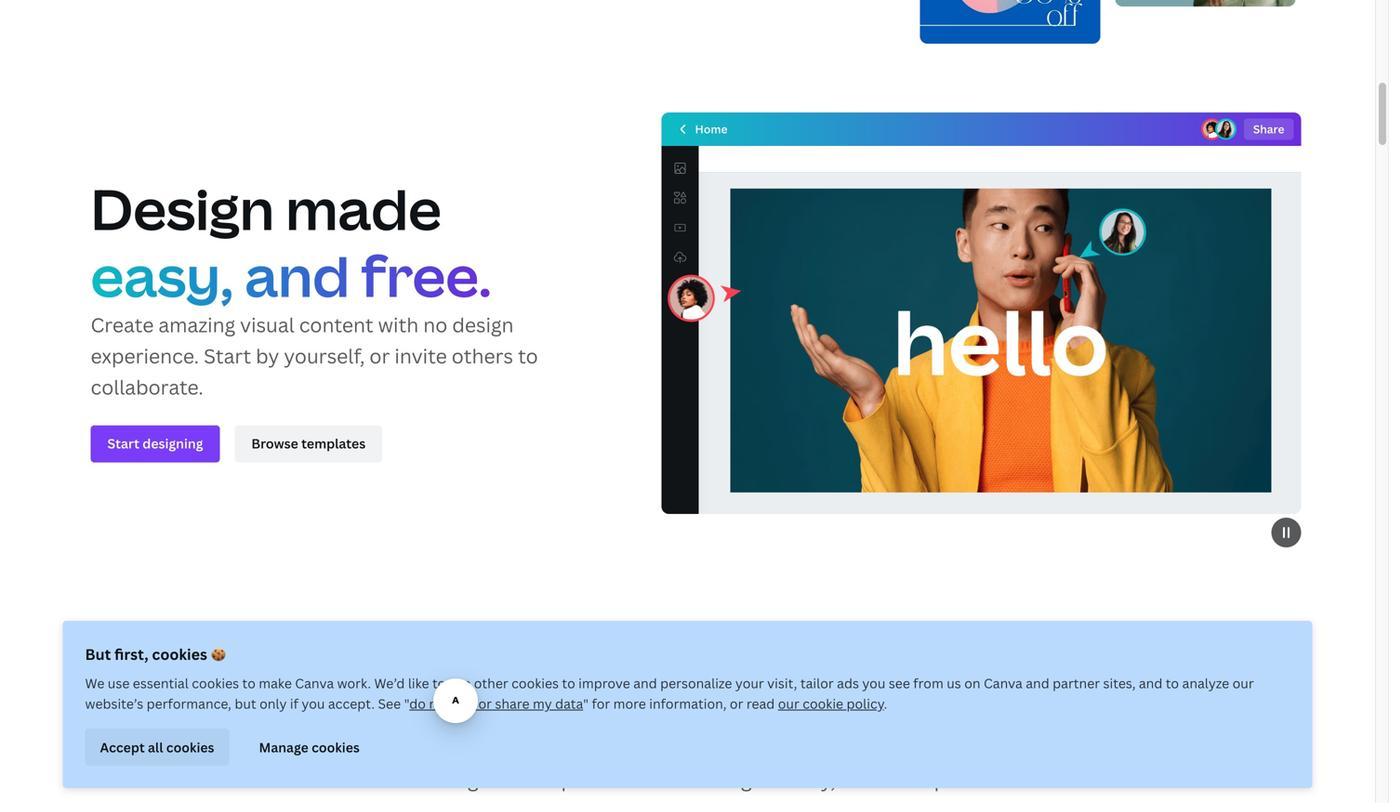 Task type: describe. For each thing, give the bounding box(es) containing it.
with inside design made easy, and free. create amazing visual content with no design experience. start by yourself, or invite others to collaborate.
[[378, 312, 419, 339]]

do
[[410, 695, 426, 713]]

my
[[533, 695, 552, 713]]

.
[[884, 695, 888, 713]]

1 horizontal spatial you
[[863, 675, 886, 693]]

accept
[[100, 739, 145, 757]]

a
[[886, 767, 897, 794]]

sites,
[[1104, 675, 1136, 693]]

with right life
[[1131, 736, 1171, 762]]

and-
[[485, 767, 529, 794]]

accept.
[[328, 695, 375, 713]]

manage cookies
[[259, 739, 360, 757]]

tailor
[[801, 675, 834, 693]]

create,
[[276, 651, 439, 712]]

see
[[378, 695, 401, 713]]

accept all cookies
[[100, 739, 214, 757]]

2 use from the left
[[449, 675, 471, 693]]

sell
[[454, 695, 475, 713]]

all
[[148, 739, 163, 757]]

click.
[[969, 767, 1017, 794]]

but
[[235, 695, 256, 713]]

1 use from the left
[[108, 675, 130, 693]]

publish
[[726, 651, 887, 712]]

amazing
[[159, 312, 236, 339]]

to up but
[[242, 675, 256, 693]]

by
[[256, 343, 279, 370]]

drag-
[[436, 767, 486, 794]]

easy,
[[91, 238, 234, 314]]

bring
[[915, 736, 965, 762]]

your inside "we use essential cookies to make canva work. we'd like to use other cookies to improve and personalize your visit, tailor ads you see from us on canva and partner sites, and to analyze our website's performance, but only if you accept. see ""
[[736, 675, 765, 693]]

easily,
[[779, 767, 836, 794]]

personalize
[[661, 675, 733, 693]]

drop
[[529, 767, 574, 794]]

we use essential cookies to make canva work. we'd like to use other cookies to improve and personalize your visit, tailor ads you see from us on canva and partner sites, and to analyze our website's performance, but only if you accept. see "
[[85, 675, 1255, 713]]

fonts,
[[757, 736, 812, 762]]

manage
[[259, 739, 309, 757]]

with left a
[[841, 767, 881, 794]]

canva's
[[359, 767, 432, 794]]

cookies down the 🍪
[[192, 675, 239, 693]]

and up do not sell or share my data " for more information, or read our cookie policy .
[[634, 675, 657, 693]]

thousands
[[405, 736, 504, 762]]

do not sell or share my data " for more information, or read our cookie policy .
[[410, 695, 888, 713]]

design
[[452, 312, 514, 339]]

us
[[947, 675, 962, 693]]

data
[[556, 695, 583, 713]]

cookies right all
[[166, 739, 214, 757]]

2 " from the left
[[583, 695, 589, 713]]

2 horizontal spatial or
[[730, 695, 744, 713]]

anything
[[273, 736, 355, 762]]

ideas
[[1018, 736, 1067, 762]]

design for made
[[91, 171, 274, 247]]

like
[[408, 675, 429, 693]]

information,
[[650, 695, 727, 713]]

1 vertical spatial you
[[302, 695, 325, 713]]

create
[[91, 312, 154, 339]]

and inside design made easy, and free. create amazing visual content with no design experience. start by yourself, or invite others to collaborate.
[[245, 238, 350, 314]]

only
[[260, 695, 287, 713]]

1 horizontal spatial or
[[479, 695, 492, 713]]

we
[[85, 675, 105, 693]]

hello
[[894, 280, 1109, 402]]

life
[[1097, 736, 1126, 762]]

collaborate,
[[449, 651, 717, 712]]

first,
[[115, 645, 149, 665]]

yourself,
[[284, 343, 365, 370]]

and right sites,
[[1140, 675, 1163, 693]]

share
[[644, 767, 698, 794]]

but
[[85, 645, 111, 665]]

1 vertical spatial our
[[778, 695, 800, 713]]

visual
[[240, 312, 295, 339]]

policy
[[847, 695, 884, 713]]

with up canva's
[[360, 736, 400, 762]]

performance,
[[147, 695, 232, 713]]

designs
[[703, 767, 774, 794]]

editor.
[[579, 767, 639, 794]]

our cookie policy link
[[778, 695, 884, 713]]

simple
[[902, 767, 964, 794]]

more.
[[857, 736, 911, 762]]

other
[[474, 675, 509, 693]]



Task type: locate. For each thing, give the bounding box(es) containing it.
0 vertical spatial our
[[1233, 675, 1255, 693]]

1 horizontal spatial use
[[449, 675, 471, 693]]

made
[[286, 171, 442, 247]]

create, collaborate, publish and print
[[276, 651, 1100, 712]]

print
[[989, 651, 1100, 712]]

others
[[452, 343, 514, 370]]

partner
[[1053, 675, 1101, 693]]

our right analyze
[[1233, 675, 1255, 693]]

or inside design made easy, and free. create amazing visual content with no design experience. start by yourself, or invite others to collaborate.
[[370, 343, 390, 370]]

our down visit,
[[778, 695, 800, 713]]

design anything with thousands of free templates, photos, fonts, and more. bring your ideas to life with canva's drag-and-drop editor. share designs easily, with a simple click.
[[205, 736, 1171, 794]]

your inside design anything with thousands of free templates, photos, fonts, and more. bring your ideas to life with canva's drag-and-drop editor. share designs easily, with a simple click.
[[970, 736, 1013, 762]]

free.
[[361, 238, 492, 314]]

cookies
[[152, 645, 207, 665], [192, 675, 239, 693], [512, 675, 559, 693], [166, 739, 214, 757], [312, 739, 360, 757]]

cookies down accept.
[[312, 739, 360, 757]]

no
[[424, 312, 448, 339]]

your up 'read'
[[736, 675, 765, 693]]

essential
[[133, 675, 189, 693]]

your
[[736, 675, 765, 693], [970, 736, 1013, 762]]

1 vertical spatial design
[[205, 736, 268, 762]]

0 horizontal spatial or
[[370, 343, 390, 370]]

more
[[614, 695, 646, 713]]

design inside design anything with thousands of free templates, photos, fonts, and more. bring your ideas to life with canva's drag-and-drop editor. share designs easily, with a simple click.
[[205, 736, 268, 762]]

"
[[404, 695, 410, 713], [583, 695, 589, 713]]

and left partner on the right
[[1026, 675, 1050, 693]]

1 " from the left
[[404, 695, 410, 713]]

with left no
[[378, 312, 419, 339]]

cookies up the my
[[512, 675, 559, 693]]

collaborate.
[[91, 375, 203, 401]]

use up website's
[[108, 675, 130, 693]]

design inside design made easy, and free. create amazing visual content with no design experience. start by yourself, or invite others to collaborate.
[[91, 171, 274, 247]]

experience.
[[91, 343, 199, 370]]

to inside design made easy, and free. create amazing visual content with no design experience. start by yourself, or invite others to collaborate.
[[518, 343, 538, 370]]

to inside design anything with thousands of free templates, photos, fonts, and more. bring your ideas to life with canva's drag-and-drop editor. share designs easily, with a simple click.
[[1072, 736, 1092, 762]]

improve
[[579, 675, 631, 693]]

to right like
[[433, 675, 446, 693]]

and right .
[[896, 651, 980, 712]]

you up policy at the right bottom
[[863, 675, 886, 693]]

1 canva from the left
[[295, 675, 334, 693]]

website's
[[85, 695, 144, 713]]

canva
[[295, 675, 334, 693], [984, 675, 1023, 693]]

0 horizontal spatial use
[[108, 675, 130, 693]]

or left invite
[[370, 343, 390, 370]]

to up the data
[[562, 675, 576, 693]]

canva right on
[[984, 675, 1023, 693]]

from
[[914, 675, 944, 693]]

design
[[91, 171, 274, 247], [205, 736, 268, 762]]

not
[[429, 695, 451, 713]]

" left for at the bottom
[[583, 695, 589, 713]]

see
[[889, 675, 911, 693]]

work.
[[337, 675, 371, 693]]

invite
[[395, 343, 447, 370]]

templates,
[[576, 736, 676, 762]]

use
[[108, 675, 130, 693], [449, 675, 471, 693]]

" right see
[[404, 695, 410, 713]]

1 horizontal spatial canva
[[984, 675, 1023, 693]]

0 horizontal spatial canva
[[295, 675, 334, 693]]

0 horizontal spatial our
[[778, 695, 800, 713]]

and up yourself,
[[245, 238, 350, 314]]

we'd
[[374, 675, 405, 693]]

to
[[518, 343, 538, 370], [242, 675, 256, 693], [433, 675, 446, 693], [562, 675, 576, 693], [1166, 675, 1180, 693], [1072, 736, 1092, 762]]

0 vertical spatial your
[[736, 675, 765, 693]]

use up sell
[[449, 675, 471, 693]]

you
[[863, 675, 886, 693], [302, 695, 325, 713]]

if
[[290, 695, 299, 713]]

you right if
[[302, 695, 325, 713]]

start
[[204, 343, 251, 370]]

accept all cookies button
[[85, 729, 229, 767]]

🍪
[[211, 645, 226, 665]]

and up easily,
[[816, 736, 852, 762]]

design for anything
[[205, 736, 268, 762]]

0 horizontal spatial your
[[736, 675, 765, 693]]

but first, cookies 🍪
[[85, 645, 226, 665]]

to left life
[[1072, 736, 1092, 762]]

1 horizontal spatial your
[[970, 736, 1013, 762]]

photos,
[[681, 736, 753, 762]]

and inside design anything with thousands of free templates, photos, fonts, and more. bring your ideas to life with canva's drag-and-drop editor. share designs easily, with a simple click.
[[816, 736, 852, 762]]

your up click.
[[970, 736, 1013, 762]]

with
[[378, 312, 419, 339], [360, 736, 400, 762], [1131, 736, 1171, 762], [841, 767, 881, 794]]

0 horizontal spatial you
[[302, 695, 325, 713]]

analyze
[[1183, 675, 1230, 693]]

cookie
[[803, 695, 844, 713]]

share
[[495, 695, 530, 713]]

visit,
[[768, 675, 798, 693]]

read
[[747, 695, 775, 713]]

to left analyze
[[1166, 675, 1180, 693]]

free
[[533, 736, 572, 762]]

for
[[592, 695, 611, 713]]

or right sell
[[479, 695, 492, 713]]

canva up if
[[295, 675, 334, 693]]

our inside "we use essential cookies to make canva work. we'd like to use other cookies to improve and personalize your visit, tailor ads you see from us on canva and partner sites, and to analyze our website's performance, but only if you accept. see ""
[[1233, 675, 1255, 693]]

of
[[509, 736, 529, 762]]

2 canva from the left
[[984, 675, 1023, 693]]

our
[[1233, 675, 1255, 693], [778, 695, 800, 713]]

make
[[259, 675, 292, 693]]

and
[[245, 238, 350, 314], [896, 651, 980, 712], [634, 675, 657, 693], [1026, 675, 1050, 693], [1140, 675, 1163, 693], [816, 736, 852, 762]]

on
[[965, 675, 981, 693]]

1 horizontal spatial our
[[1233, 675, 1255, 693]]

0 vertical spatial you
[[863, 675, 886, 693]]

cookies up essential
[[152, 645, 207, 665]]

0 vertical spatial design
[[91, 171, 274, 247]]

to right others
[[518, 343, 538, 370]]

" inside "we use essential cookies to make canva work. we'd like to use other cookies to improve and personalize your visit, tailor ads you see from us on canva and partner sites, and to analyze our website's performance, but only if you accept. see ""
[[404, 695, 410, 713]]

or left 'read'
[[730, 695, 744, 713]]

design made easy, and free. create amazing visual content with no design experience. start by yourself, or invite others to collaborate.
[[91, 171, 538, 401]]

ads
[[837, 675, 860, 693]]

1 horizontal spatial "
[[583, 695, 589, 713]]

manage cookies button
[[244, 729, 375, 767]]

do not sell or share my data link
[[410, 695, 583, 713]]

0 horizontal spatial "
[[404, 695, 410, 713]]

content
[[299, 312, 374, 339]]

1 vertical spatial your
[[970, 736, 1013, 762]]



Task type: vqa. For each thing, say whether or not it's contained in the screenshot.
even
no



